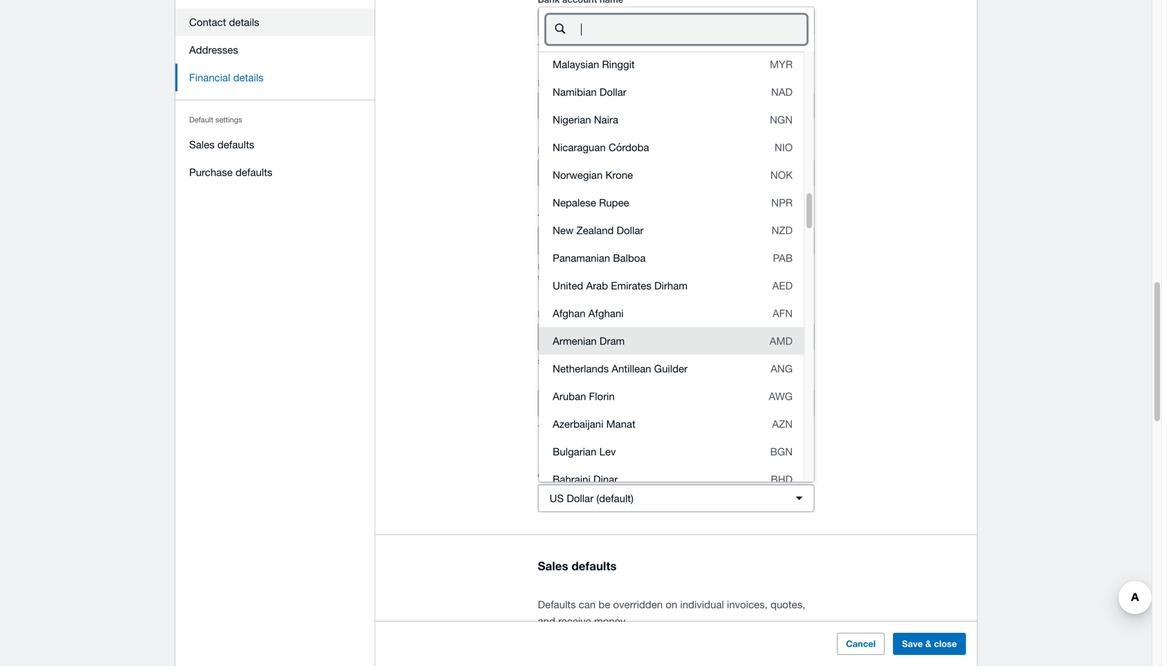 Task type: locate. For each thing, give the bounding box(es) containing it.
0 horizontal spatial group
[[585, 435, 605, 444]]

dollar down bahraini dinar
[[567, 492, 594, 505]]

and for misc
[[669, 424, 682, 433]]

1 horizontal spatial and
[[669, 424, 682, 433]]

bahraini
[[553, 473, 591, 486]]

armenian dram
[[553, 335, 625, 347]]

contact
[[189, 16, 226, 28]]

0 vertical spatial dollar
[[600, 86, 627, 98]]

1 vertical spatial group
[[585, 435, 605, 444]]

rupee
[[599, 197, 629, 209]]

0 vertical spatial sales defaults
[[189, 138, 254, 151]]

0 horizontal spatial a
[[582, 331, 587, 343]]

on right that
[[710, 358, 718, 367]]

1 vertical spatial on
[[604, 424, 613, 433]]

sales down default
[[189, 138, 215, 151]]

0 vertical spatial a
[[755, 43, 759, 52]]

the
[[645, 43, 656, 52], [747, 262, 758, 271], [538, 273, 549, 282], [565, 358, 576, 367], [721, 358, 731, 367], [656, 397, 670, 409], [800, 424, 810, 433]]

group containing malaysian ringgit
[[539, 7, 814, 493]]

and down defaults
[[538, 615, 556, 627]]

0 vertical spatial tax
[[609, 262, 619, 271]]

default settings
[[189, 115, 242, 124]]

payment.
[[783, 43, 814, 52]]

financial details
[[189, 71, 264, 83]]

ngn
[[770, 114, 793, 126]]

on for money
[[666, 598, 678, 611]]

federal
[[578, 358, 602, 367]]

defaults down sales defaults link
[[236, 166, 273, 178]]

amd
[[770, 335, 793, 347]]

to right the need
[[768, 424, 775, 433]]

defaults down settings in the top of the page
[[218, 138, 254, 151]]

tax inside 'enter your contact's tax number, which is needed when filing the 1099 report to the irs.'
[[609, 262, 619, 271]]

aruban florin
[[553, 390, 615, 402]]

purchase defaults link
[[175, 158, 375, 186]]

1099 up misc
[[673, 397, 696, 409]]

azerbaijani
[[553, 418, 604, 430]]

group
[[539, 7, 814, 493]]

defaults for sales defaults link
[[218, 138, 254, 151]]

your up the "lev"
[[615, 424, 630, 433]]

defaults
[[218, 138, 254, 151], [236, 166, 273, 178], [572, 559, 617, 573]]

on inside defaults can be overridden on individual invoices, quotes, and receive money
[[666, 598, 678, 611]]

the right 'select'
[[800, 424, 810, 433]]

1 vertical spatial details
[[561, 43, 583, 52]]

0 horizontal spatial and
[[538, 615, 556, 627]]

close
[[934, 639, 957, 649]]

bulgarian lev
[[553, 446, 616, 458]]

panamanian balboa
[[553, 252, 646, 264]]

classification for federal tax classification
[[588, 309, 645, 320]]

to left pay
[[673, 43, 680, 52]]

to up nec
[[644, 397, 653, 409]]

2 vertical spatial details
[[233, 71, 264, 83]]

(default)
[[597, 492, 634, 505]]

group
[[737, 397, 764, 409], [585, 435, 605, 444]]

contact
[[606, 397, 641, 409], [699, 397, 734, 409], [576, 424, 602, 433], [557, 435, 583, 444]]

and right nec
[[669, 424, 682, 433]]

0 horizontal spatial sales
[[189, 138, 215, 151]]

tax up united arab emirates dirham
[[609, 262, 619, 271]]

quotes,
[[771, 598, 806, 611]]

1 horizontal spatial your
[[615, 424, 630, 433]]

1 horizontal spatial this
[[586, 397, 603, 409]]

when left you
[[697, 43, 715, 52]]

1 horizontal spatial on
[[666, 598, 678, 611]]

specify
[[538, 358, 563, 367]]

classification down "dram"
[[616, 358, 660, 367]]

group up the need
[[737, 397, 764, 409]]

sales up defaults
[[538, 559, 569, 573]]

azerbaijani manat
[[553, 418, 636, 430]]

nad
[[771, 86, 793, 98]]

the up nec
[[656, 397, 670, 409]]

details for contact
[[229, 16, 259, 28]]

2 vertical spatial on
[[666, 598, 678, 611]]

0 horizontal spatial sales defaults
[[189, 138, 254, 151]]

on inside to see this contact on your 1099 nec and misc report, you'll need to select the 1099 contact group
[[604, 424, 613, 433]]

united
[[553, 280, 583, 292]]

specify the federal tax classification to match that on the w-9 form
[[538, 358, 765, 367]]

you'll
[[729, 424, 747, 433]]

add
[[564, 397, 583, 409]]

and inside defaults can be overridden on individual invoices, quotes, and receive money
[[538, 615, 556, 627]]

bills
[[658, 43, 671, 52]]

this inside to see this contact on your 1099 nec and misc report, you'll need to select the 1099 contact group
[[562, 424, 574, 433]]

sales defaults up 'can'
[[538, 559, 617, 573]]

0 vertical spatial defaults
[[218, 138, 254, 151]]

1 vertical spatial classification
[[590, 331, 650, 343]]

to right 'report'
[[801, 262, 808, 271]]

the left bills
[[645, 43, 656, 52]]

1 horizontal spatial sales defaults
[[538, 559, 617, 573]]

norwegian krone
[[553, 169, 633, 181]]

save & close
[[902, 639, 957, 649]]

1099 left 'report'
[[760, 262, 777, 271]]

1 horizontal spatial group
[[737, 397, 764, 409]]

new
[[553, 224, 574, 236]]

Bank account number field
[[676, 93, 814, 119]]

details up malaysian
[[561, 43, 583, 52]]

2 vertical spatial dollar
[[567, 492, 594, 505]]

the inside to see this contact on your 1099 nec and misc report, you'll need to select the 1099 contact group
[[800, 424, 810, 433]]

menu containing contact details
[[175, 0, 375, 194]]

armenian
[[553, 335, 597, 347]]

None text field
[[580, 16, 806, 43]]

lev
[[600, 446, 616, 458]]

1 vertical spatial when
[[708, 262, 727, 271]]

malaysian
[[553, 58, 599, 70]]

menu
[[175, 0, 375, 194]]

batch
[[761, 43, 781, 52]]

details right contact
[[229, 16, 259, 28]]

this right see
[[562, 424, 574, 433]]

your inside to see this contact on your 1099 nec and misc report, you'll need to select the 1099 contact group
[[615, 424, 630, 433]]

to see this contact on your 1099 nec and misc report, you'll need to select the 1099 contact group
[[538, 424, 810, 444]]

0 horizontal spatial this
[[562, 424, 574, 433]]

a right select
[[582, 331, 587, 343]]

naira
[[594, 114, 619, 126]]

1 vertical spatial a
[[582, 331, 587, 343]]

details down addresses link
[[233, 71, 264, 83]]

when inside 'enter your contact's tax number, which is needed when filing the 1099 report to the irs.'
[[708, 262, 727, 271]]

dollar down ringgit
[[600, 86, 627, 98]]

money
[[594, 615, 626, 627]]

1 vertical spatial and
[[538, 615, 556, 627]]

and inside to see this contact on your 1099 nec and misc report, you'll need to select the 1099 contact group
[[669, 424, 682, 433]]

1099
[[760, 262, 777, 271], [673, 397, 696, 409], [632, 424, 649, 433], [538, 435, 555, 444]]

to
[[673, 43, 680, 52], [801, 262, 808, 271], [662, 358, 669, 367], [644, 397, 653, 409], [768, 424, 775, 433]]

afn
[[773, 307, 793, 319]]

tax right "federal" in the bottom of the page
[[604, 358, 614, 367]]

Reference field
[[539, 160, 814, 186]]

0 horizontal spatial your
[[558, 262, 573, 271]]

0 horizontal spatial on
[[604, 424, 613, 433]]

1 vertical spatial sales defaults
[[538, 559, 617, 573]]

defaults for "purchase defaults" link
[[236, 166, 273, 178]]

0 vertical spatial on
[[710, 358, 718, 367]]

nio
[[775, 141, 793, 153]]

ang
[[771, 363, 793, 375]]

sales
[[189, 138, 215, 151], [538, 559, 569, 573]]

defaults up 'can'
[[572, 559, 617, 573]]

when left the filing at the right of page
[[708, 262, 727, 271]]

dirham
[[655, 280, 688, 292]]

1 vertical spatial dollar
[[617, 224, 644, 236]]

contact's
[[575, 262, 607, 271]]

dram
[[600, 335, 625, 347]]

contact up report,
[[699, 397, 734, 409]]

sales defaults link
[[175, 131, 375, 158]]

a
[[755, 43, 759, 52], [582, 331, 587, 343]]

group inside to see this contact on your 1099 nec and misc report, you'll need to select the 1099 contact group
[[585, 435, 605, 444]]

w-
[[733, 358, 743, 367]]

aruban
[[553, 390, 586, 402]]

see
[[548, 424, 560, 433]]

tax right the federal
[[573, 309, 586, 320]]

1 vertical spatial defaults
[[236, 166, 273, 178]]

sales defaults inside menu
[[189, 138, 254, 151]]

0 vertical spatial your
[[558, 262, 573, 271]]

on left individual
[[666, 598, 678, 611]]

match
[[671, 358, 693, 367]]

Tax text field
[[604, 228, 814, 254]]

1 vertical spatial tax
[[573, 309, 586, 320]]

classification for select a classification
[[590, 331, 650, 343]]

classification up "dram"
[[588, 309, 645, 320]]

and for receive
[[538, 615, 556, 627]]

dollar for us dollar (default)
[[567, 492, 594, 505]]

sales inside menu
[[189, 138, 215, 151]]

a left batch
[[755, 43, 759, 52]]

that
[[695, 358, 708, 367]]

needed
[[681, 262, 706, 271]]

classification inside popup button
[[590, 331, 650, 343]]

nigerian naira
[[553, 114, 619, 126]]

enter your contact's tax number, which is needed when filing the 1099 report to the irs.
[[538, 262, 808, 282]]

receive
[[558, 615, 591, 627]]

1 vertical spatial this
[[562, 424, 574, 433]]

dollar up balboa
[[617, 224, 644, 236]]

the right the filing at the right of page
[[747, 262, 758, 271]]

to
[[538, 424, 546, 433]]

1 vertical spatial sales
[[538, 559, 569, 573]]

and
[[669, 424, 682, 433], [538, 615, 556, 627]]

currency
[[538, 471, 577, 481]]

these
[[538, 43, 559, 52]]

1099 left nec
[[632, 424, 649, 433]]

0 vertical spatial group
[[737, 397, 764, 409]]

netherlands
[[553, 363, 609, 375]]

1099 down 'to'
[[538, 435, 555, 444]]

nec
[[651, 424, 667, 433]]

on
[[710, 358, 718, 367], [604, 424, 613, 433], [666, 598, 678, 611]]

0 vertical spatial and
[[669, 424, 682, 433]]

dinar
[[594, 473, 618, 486]]

group down azerbaijani manat
[[585, 435, 605, 444]]

invoices,
[[727, 598, 768, 611]]

details
[[229, 16, 259, 28], [561, 43, 583, 52], [233, 71, 264, 83]]

Currency field
[[538, 7, 815, 493]]

balboa
[[613, 252, 646, 264]]

this right add
[[586, 397, 603, 409]]

0 vertical spatial details
[[229, 16, 259, 28]]

1099 inside 'enter your contact's tax number, which is needed when filing the 1099 report to the irs.'
[[760, 262, 777, 271]]

0 vertical spatial sales
[[189, 138, 215, 151]]

the down the enter
[[538, 273, 549, 282]]

0 vertical spatial classification
[[588, 309, 645, 320]]

your up irs.
[[558, 262, 573, 271]]

1 vertical spatial your
[[615, 424, 630, 433]]

to left match
[[662, 358, 669, 367]]

on up the "lev"
[[604, 424, 613, 433]]

classification down afghani at the right top
[[590, 331, 650, 343]]

enter
[[538, 262, 556, 271]]

sales defaults down default settings at the top of the page
[[189, 138, 254, 151]]

2 vertical spatial tax
[[604, 358, 614, 367]]



Task type: describe. For each thing, give the bounding box(es) containing it.
malaysian ringgit
[[553, 58, 635, 70]]

cancel button
[[837, 633, 885, 655]]

will
[[585, 43, 596, 52]]

&
[[926, 639, 932, 649]]

to inside to see this contact on your 1099 nec and misc report, you'll need to select the 1099 contact group
[[768, 424, 775, 433]]

contact up bulgarian
[[557, 435, 583, 444]]

bahraini dinar
[[553, 473, 618, 486]]

need
[[749, 424, 766, 433]]

myr
[[770, 58, 793, 70]]

can
[[579, 598, 596, 611]]

awg
[[769, 390, 793, 402]]

report
[[779, 262, 799, 271]]

united arab emirates dirham
[[553, 280, 688, 292]]

show
[[598, 43, 616, 52]]

details for financial
[[233, 71, 264, 83]]

0 vertical spatial this
[[586, 397, 603, 409]]

aed
[[773, 280, 793, 292]]

irs.
[[551, 273, 565, 282]]

select
[[550, 331, 579, 343]]

pay
[[682, 43, 695, 52]]

federal tax classification
[[538, 309, 645, 320]]

your inside 'enter your contact's tax number, which is needed when filing the 1099 report to the irs.'
[[558, 262, 573, 271]]

tax
[[538, 213, 553, 223]]

guilder
[[654, 363, 688, 375]]

form
[[750, 358, 765, 367]]

azn
[[772, 418, 793, 430]]

number
[[574, 78, 607, 89]]

routing number group
[[538, 75, 815, 120]]

overridden
[[613, 598, 663, 611]]

federal
[[538, 309, 570, 320]]

dollar for namibian dollar
[[600, 86, 627, 98]]

afghani
[[589, 307, 624, 319]]

afghan
[[553, 307, 586, 319]]

nok
[[771, 169, 793, 181]]

group inside currency field
[[539, 7, 814, 493]]

financial
[[189, 71, 230, 83]]

addresses
[[189, 44, 238, 56]]

the left w-
[[721, 358, 731, 367]]

tax for federal tax classification
[[604, 358, 614, 367]]

select a classification
[[550, 331, 650, 343]]

none text field inside group
[[580, 16, 806, 43]]

9
[[743, 358, 748, 367]]

2 vertical spatial classification
[[616, 358, 660, 367]]

1 horizontal spatial sales
[[538, 559, 569, 573]]

on for report,
[[604, 424, 613, 433]]

2 vertical spatial defaults
[[572, 559, 617, 573]]

be
[[599, 598, 610, 611]]

select
[[777, 424, 797, 433]]

bulgarian
[[553, 446, 597, 458]]

1 horizontal spatial a
[[755, 43, 759, 52]]

contact up bulgarian lev
[[576, 424, 602, 433]]

antillean
[[612, 363, 652, 375]]

create
[[732, 43, 753, 52]]

to inside 'enter your contact's tax number, which is needed when filing the 1099 report to the irs.'
[[801, 262, 808, 271]]

default
[[189, 115, 213, 124]]

the left "federal" in the bottom of the page
[[565, 358, 576, 367]]

contact details
[[189, 16, 259, 28]]

bgn
[[771, 446, 793, 458]]

add this contact to the 1099 contact group
[[564, 397, 764, 409]]

contact up manat
[[606, 397, 641, 409]]

none button
[[539, 227, 599, 255]]

arab
[[586, 280, 608, 292]]

tax for tax
[[609, 262, 619, 271]]

financial details link
[[175, 64, 375, 91]]

a inside select a classification popup button
[[582, 331, 587, 343]]

save & close button
[[893, 633, 966, 655]]

settings
[[215, 115, 242, 124]]

npr
[[772, 197, 793, 209]]

select a classification button
[[538, 323, 815, 351]]

2 horizontal spatial on
[[710, 358, 718, 367]]

nepalese
[[553, 197, 596, 209]]

nigerian
[[553, 114, 591, 126]]

pab
[[773, 252, 793, 264]]

number,
[[621, 262, 649, 271]]

nzd
[[772, 224, 793, 236]]

is
[[673, 262, 679, 271]]

reference
[[538, 145, 582, 156]]

norwegian
[[553, 169, 603, 181]]

Bank account name field
[[539, 9, 814, 35]]

0 vertical spatial when
[[697, 43, 715, 52]]

routing number
[[538, 78, 607, 89]]

krone
[[606, 169, 633, 181]]

ringgit
[[602, 58, 635, 70]]

reference group
[[538, 142, 815, 187]]

purchase defaults
[[189, 166, 273, 178]]

namibian
[[553, 86, 597, 98]]

none
[[550, 235, 575, 247]]

details for these
[[561, 43, 583, 52]]

netherlands antillean guilder
[[553, 363, 688, 375]]

filing
[[729, 262, 745, 271]]

Routing number field
[[539, 93, 676, 119]]

córdoba
[[609, 141, 649, 153]]

purchase
[[189, 166, 233, 178]]

bhd
[[771, 473, 793, 486]]

addresses link
[[175, 36, 375, 64]]

misc
[[684, 424, 703, 433]]

defaults
[[538, 598, 576, 611]]

nepalese rupee
[[553, 197, 629, 209]]



Task type: vqa. For each thing, say whether or not it's contained in the screenshot.
Business
no



